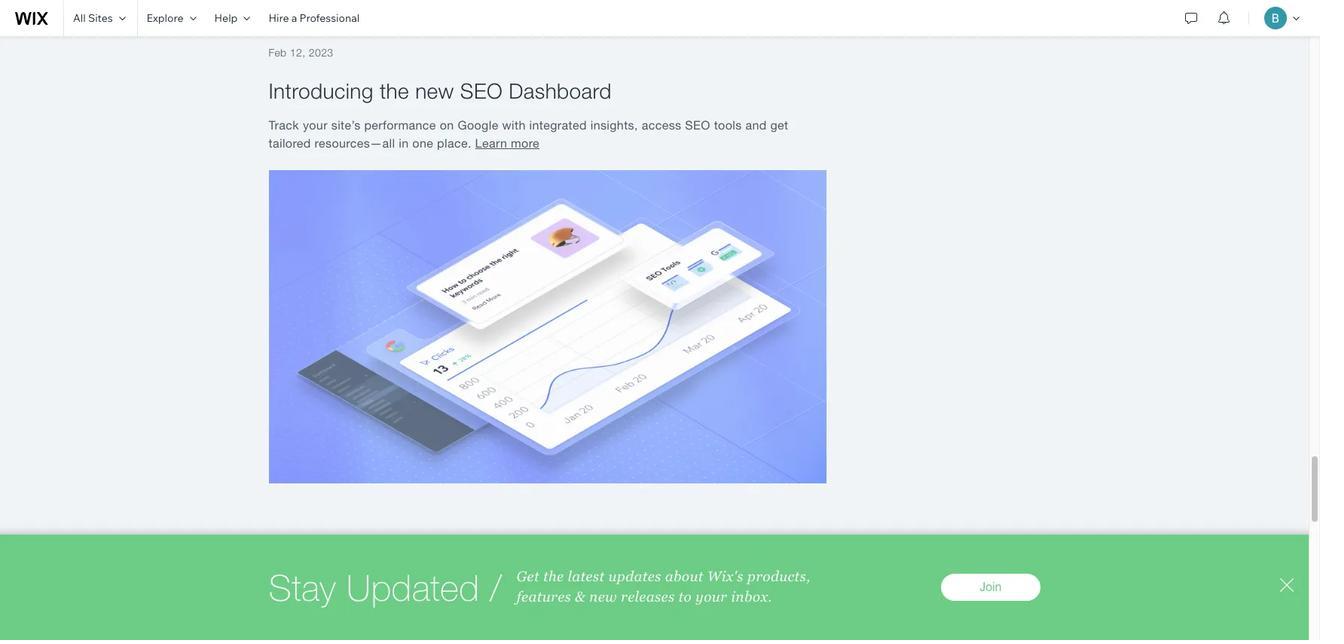 Task type: describe. For each thing, give the bounding box(es) containing it.
professional
[[300, 11, 360, 25]]

hire
[[269, 11, 289, 25]]

help
[[214, 11, 238, 25]]

hire a professional
[[269, 11, 360, 25]]

sites
[[88, 11, 113, 25]]

a
[[291, 11, 297, 25]]

explore
[[147, 11, 184, 25]]



Task type: vqa. For each thing, say whether or not it's contained in the screenshot.
sites
yes



Task type: locate. For each thing, give the bounding box(es) containing it.
help button
[[205, 0, 260, 36]]

hire a professional link
[[260, 0, 369, 36]]

all
[[73, 11, 86, 25]]

all sites
[[73, 11, 113, 25]]



